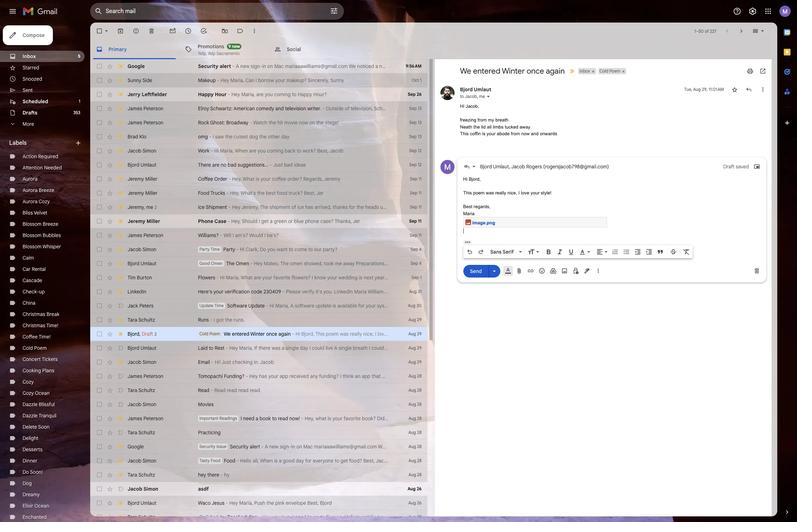 Task type: describe. For each thing, give the bounding box(es) containing it.
21 row from the top
[[90, 341, 484, 355]]

11 for blue
[[418, 218, 422, 224]]

1 horizontal spatial again
[[546, 66, 565, 76]]

5 tara schultz from the top
[[128, 514, 155, 520]]

good
[[283, 458, 295, 464]]

of
[[705, 28, 709, 34]]

james peterson for rock ghost: broadway
[[128, 119, 163, 126]]

it
[[430, 514, 433, 520]]

sep for hey, what is your coffee order? regards, jeremy
[[410, 176, 417, 181]]

you left two,
[[272, 514, 280, 520]]

sep for hey, should i get a green or blue phone case? thanks, jer
[[409, 218, 417, 224]]

checking
[[232, 359, 253, 365]]

labels image
[[237, 27, 244, 35]]

hello
[[240, 458, 251, 464]]

you down dog
[[258, 148, 266, 154]]

aug 28 for 10th row from the bottom
[[408, 388, 422, 393]]

are for maria,
[[256, 91, 264, 98]]

car rental
[[23, 266, 46, 272]]

2 jacob simon from the top
[[128, 246, 156, 253]]

Search mail text field
[[106, 8, 310, 15]]

regards, inside row
[[424, 331, 442, 337]]

jacob simon for asdf
[[128, 486, 158, 492]]

plans
[[42, 368, 54, 374]]

no
[[221, 162, 226, 168]]

the right dog
[[259, 134, 267, 140]]

hey, for hey, should i get a green or blue phone case? thanks, jer
[[231, 218, 241, 224]]

31 row from the top
[[90, 482, 427, 496]]

delete image
[[148, 27, 155, 35]]

tasty
[[199, 458, 210, 463]]

0 horizontal spatial food
[[198, 190, 209, 196]]

32 row from the top
[[90, 496, 427, 510]]

umlaut for sep 12
[[140, 162, 156, 168]]

cold for cold poem link on the bottom of the page
[[23, 345, 33, 351]]

verification
[[225, 289, 250, 295]]

1 vertical spatial 26
[[417, 486, 422, 492]]

4 for -
[[419, 261, 422, 266]]

is inside freezing from my breath neath the lid all limbs tucked away this coffin is your abode from now and onwards
[[482, 131, 485, 136]]

to right the it
[[434, 514, 439, 520]]

11 important according to google magic. switch from the top
[[117, 246, 124, 253]]

peterson for williams?
[[144, 232, 163, 239]]

best, right work?
[[317, 148, 329, 154]]

28 for 27th row from the top
[[417, 430, 422, 435]]

aug 26 for waco jesus
[[408, 500, 422, 506]]

scheduled link
[[23, 98, 48, 105]]

good
[[199, 261, 210, 266]]

2 app from the left
[[362, 373, 370, 379]]

hey, left what
[[305, 415, 314, 422]]

jacob simon for movies
[[128, 401, 156, 408]]

dazzle for dazzle blissful
[[23, 401, 38, 408]]

snooze image
[[185, 27, 192, 35]]

as
[[438, 373, 443, 379]]

tab list containing promotions
[[90, 39, 777, 59]]

the left 'others'
[[422, 345, 430, 351]]

cooking
[[23, 368, 41, 374]]

christmas for christmas time!
[[23, 322, 45, 329]]

1 inside "labels" "navigation"
[[79, 99, 80, 104]]

wedding
[[338, 274, 358, 281]]

5 jacob simon from the top
[[128, 458, 156, 464]]

1 horizontal spatial once
[[527, 66, 544, 76]]

2 horizontal spatial from
[[511, 131, 520, 136]]

1 horizontal spatial regards,
[[529, 274, 548, 281]]

a right if
[[282, 345, 284, 351]]

elixir ocean link
[[23, 503, 49, 509]]

cold poem for cold poem link on the bottom of the page
[[23, 345, 47, 351]]

29 row from the top
[[90, 454, 427, 468]]

9 row from the top
[[90, 172, 427, 186]]

hour?
[[313, 91, 327, 98]]

1 horizontal spatial jer
[[353, 218, 360, 224]]

serif
[[503, 249, 514, 255]]

laid to rest - hey maria, if there was a single day i could live a single breath i could take i'd trade all the others away best, bjord
[[198, 345, 484, 351]]

1 horizontal spatial and
[[386, 274, 394, 281]]

two,
[[281, 514, 291, 520]]

1 vertical spatial nice,
[[363, 331, 374, 337]]

whisper
[[43, 243, 61, 250]]

a down read.
[[256, 415, 258, 422]]

the right got
[[225, 317, 232, 323]]

1 sunny from the left
[[128, 77, 141, 84]]

snoozed link
[[23, 76, 42, 82]]

aug 28 for 27th row from the top
[[408, 430, 422, 435]]

live
[[326, 345, 333, 351]]

0 horizontal spatial jer
[[316, 190, 324, 196]]

cold inside cold poem we entered winter once again - hi bjord, this poem was really nice, i love your style! best regards, maria image.png
[[199, 331, 208, 336]]

florist
[[483, 274, 495, 281]]

support image
[[733, 7, 741, 16]]

5 schultz from the top
[[138, 514, 155, 520]]

12 row from the top
[[90, 214, 427, 228]]

show trimmed content image
[[463, 240, 472, 244]]

the left the hit at top
[[269, 119, 276, 126]]

to up hi jacob,
[[460, 94, 464, 99]]

hey, for hey, what's the best food truck? best, jer
[[230, 190, 239, 196]]

1 horizontal spatial party
[[223, 246, 235, 253]]

china link
[[23, 300, 35, 306]]

needed
[[44, 165, 62, 171]]

blossom for blossom breeze
[[23, 221, 41, 227]]

2 read from the left
[[214, 387, 226, 394]]

security for alert
[[198, 63, 218, 69]]

google for -
[[128, 63, 145, 69]]

blossom for blossom whisper
[[23, 243, 41, 250]]

comedy
[[256, 105, 274, 112]]

2 vertical spatial from
[[428, 415, 438, 422]]

hey down waco jesus - hey maria, push the pink envelope best, bjord
[[262, 514, 271, 520]]

0 horizontal spatial could
[[312, 345, 324, 351]]

1 horizontal spatial need
[[295, 514, 306, 520]]

the down send
[[474, 274, 481, 281]]

party inside the 'party time party - hi clark, do you want to come to our party?'
[[199, 247, 210, 252]]

archive image
[[117, 27, 124, 35]]

could for thought
[[422, 274, 434, 281]]

cold for cold poem button
[[600, 68, 608, 74]]

maria, left can
[[230, 77, 244, 84]]

maria, left push
[[239, 500, 253, 506]]

hy
[[224, 472, 229, 478]]

best, right later.
[[484, 514, 495, 520]]

italic ‪(⌘i)‬ image
[[556, 248, 563, 255]]

schultz for hey
[[138, 472, 155, 478]]

time! for christmas time!
[[46, 322, 58, 329]]

nice, inside the message body text field
[[507, 190, 517, 196]]

9 new
[[228, 44, 240, 49]]

coffee
[[272, 176, 286, 182]]

25 row from the top
[[90, 397, 427, 412]]

maria, up no
[[220, 148, 234, 154]]

ocean for cozy ocean
[[35, 390, 50, 396]]

poem inside cold poem we entered winter once again - hi bjord, this poem was really nice, i love your style! best regards, maria image.png
[[209, 331, 220, 336]]

more send options image
[[491, 268, 498, 275]]

runs.
[[234, 317, 245, 323]]

1 horizontal spatial favorite
[[344, 415, 361, 422]]

brad klo
[[128, 134, 146, 140]]

the right saw
[[225, 134, 233, 140]]

sep 26
[[408, 92, 422, 97]]

be
[[393, 514, 399, 520]]

blissful
[[39, 401, 55, 408]]

tasty food food - hello all, when is a good day for everyone to get food? best, jacob
[[199, 458, 390, 464]]

3 schultz from the top
[[138, 430, 155, 436]]

to right laid
[[209, 345, 213, 351]]

rental
[[32, 266, 46, 272]]

inbox button
[[578, 68, 591, 74]]

coming for to
[[274, 91, 291, 98]]

think
[[343, 373, 354, 379]]

sep 4 for hi
[[411, 247, 422, 252]]

tiktok?
[[439, 415, 456, 422]]

rogers
[[526, 163, 542, 170]]

christmas break link
[[23, 311, 59, 317]]

to left the go
[[307, 514, 312, 520]]

snoozed
[[23, 76, 42, 82]]

time! for coffee time!
[[39, 334, 51, 340]]

1 horizontal spatial read
[[238, 387, 248, 394]]

bold ‪(⌘b)‬ image
[[545, 248, 552, 255]]

sent
[[23, 87, 33, 93]]

style! inside row
[[399, 331, 411, 337]]

compose
[[23, 32, 45, 38]]

0 horizontal spatial alert
[[220, 63, 231, 69]]

sep 11 for jer
[[410, 190, 422, 196]]

to right the go
[[320, 514, 325, 520]]

find
[[395, 415, 404, 422]]

tara schultz for read - read read read read.
[[128, 387, 155, 394]]

what
[[316, 415, 326, 422]]

miller for food
[[145, 190, 157, 196]]

toggle confidential mode image
[[572, 267, 579, 274]]

runs - i got the runs.
[[198, 317, 245, 323]]

all inside freezing from my breath neath the lid all limbs tucked away this coffin is your abode from now and onwards
[[487, 124, 492, 129]]

advanced search options image
[[327, 4, 341, 18]]

1 horizontal spatial from
[[478, 117, 487, 123]]

your up take
[[388, 331, 398, 337]]

coming for back
[[267, 148, 283, 154]]

0 vertical spatial favorite
[[273, 274, 290, 281]]

desserts link
[[23, 446, 42, 453]]

saw
[[215, 134, 224, 140]]

rescheduling - hey you two, i need to go to europe. unfortunately, i won't be able to make it to the barbecue later. best, tara
[[227, 514, 506, 520]]

1 horizontal spatial omen
[[236, 260, 249, 267]]

14 row from the top
[[90, 242, 427, 257]]

away inside row
[[446, 345, 458, 351]]

james for tomopachi funding? - hey has your app received any funding? i think an app that digitizes pets is lucrative as hell!
[[128, 373, 142, 379]]

aurora breeze
[[23, 187, 54, 193]]

0 vertical spatial get
[[261, 218, 269, 224]]

1 up the 31
[[420, 275, 422, 280]]

hey left has
[[249, 373, 258, 379]]

sans serif
[[490, 249, 514, 255]]

any
[[310, 373, 318, 379]]

aug 28 for 25th row
[[408, 402, 422, 407]]

2 book from the left
[[415, 415, 426, 422]]

we
[[414, 274, 421, 281]]

insert link ‪(⌘k)‬ image
[[527, 267, 534, 274]]

bulleted list ‪(⌘⇧8)‬ image
[[623, 248, 630, 255]]

the left pink
[[266, 500, 274, 506]]

5
[[78, 54, 80, 59]]

really inside the message body text field
[[495, 190, 506, 196]]

19 row from the top
[[90, 313, 427, 327]]

4 row from the top
[[90, 101, 427, 116]]

we entered winter once again
[[460, 66, 565, 76]]

insert photo image
[[561, 267, 568, 274]]

lucrative
[[418, 373, 437, 379]]

concert tickets
[[23, 356, 58, 363]]

aug 28 for 8th row from the bottom of the 'we entered winter once again' main content
[[408, 416, 422, 421]]

schultz for runs
[[138, 317, 155, 323]]

1 13 from the top
[[418, 106, 422, 111]]

1 horizontal spatial was
[[340, 331, 349, 337]]

best regards, maria​
[[463, 204, 490, 216]]

writer.
[[307, 105, 321, 112]]

and inside freezing from my breath neath the lid all limbs tucked away this coffin is your abode from now and onwards
[[531, 131, 539, 136]]

row containing jerry leftfielder
[[90, 87, 427, 101]]

love inside the message body text field
[[521, 190, 529, 196]]

food
[[277, 190, 287, 196]]

dazzle blissful
[[23, 401, 55, 408]]

13 for watch the hit movie now on the stage!
[[418, 120, 422, 125]]

28 for 25th row
[[417, 402, 422, 407]]

inbox for inbox button
[[580, 68, 590, 74]]

do inside "labels" "navigation"
[[23, 469, 29, 475]]

1 horizontal spatial update
[[248, 303, 265, 309]]

security up hello
[[230, 444, 248, 450]]

blossom for blossom bubbles
[[23, 232, 41, 239]]

12 for there are no bad suggestions... - just bad ideas
[[418, 162, 422, 167]]

away inside freezing from my breath neath the lid all limbs tucked away this coffin is your abode from now and onwards
[[520, 124, 530, 129]]

sep for hey maria, are you coming to happy hour?
[[408, 92, 416, 97]]

aug 22
[[409, 514, 422, 520]]

best, right food?
[[363, 458, 375, 464]]

you left want
[[267, 246, 275, 253]]

more image
[[251, 27, 258, 35]]

1 happy from the left
[[198, 91, 214, 98]]

dazzle for dazzle tranquil
[[23, 413, 38, 419]]

your right know
[[327, 274, 337, 281]]

important according to google magic. switch for elroy schwartz: american comedy and television writer.
[[117, 105, 124, 112]]

maria, left if
[[239, 345, 253, 351]]

to left the our
[[308, 246, 313, 253]]

know
[[314, 274, 326, 281]]

cozy for cozy ocean
[[23, 390, 34, 396]]

bliss velvet
[[23, 210, 47, 216]]

is right pets
[[413, 373, 416, 379]]

christmas for christmas break
[[23, 311, 45, 317]]

read - read read read read.
[[198, 387, 261, 394]]

11 for jer
[[418, 190, 422, 196]]

Message Body text field
[[463, 176, 760, 234]]

aug 26 for asdf
[[408, 486, 422, 492]]

won't
[[380, 514, 392, 520]]

inbox for inbox link
[[23, 53, 36, 60]]

miller for coffee
[[145, 176, 157, 182]]

best inside row
[[412, 331, 422, 337]]

to left now! on the bottom left
[[272, 415, 277, 422]]

0 vertical spatial me
[[479, 94, 485, 99]]

5 peterson from the top
[[144, 415, 163, 422]]

jeremy , me 2
[[128, 204, 157, 210]]

again inside row
[[278, 331, 291, 337]]

your right has
[[268, 373, 278, 379]]

suggestions...
[[238, 162, 268, 168]]

image.png inside the message body text field
[[472, 220, 495, 226]]

to right back
[[297, 148, 301, 154]]

primary
[[109, 46, 127, 52]]

2 horizontal spatial read
[[278, 415, 288, 422]]

breath inside freezing from my breath neath the lid all limbs tucked away this coffin is your abode from now and onwards
[[495, 117, 508, 123]]

to left 22
[[411, 514, 416, 520]]

2 single from the left
[[339, 345, 352, 351]]

coffee time!
[[23, 334, 51, 340]]

to jacob , me
[[460, 94, 485, 99]]

is left the good
[[274, 458, 278, 464]]

type of response image
[[463, 163, 470, 170]]

33 row from the top
[[90, 510, 506, 522]]

aurora for aurora link
[[23, 176, 37, 182]]

action required
[[23, 153, 58, 160]]

1 read from the left
[[198, 387, 209, 394]]

13 row from the top
[[90, 228, 427, 242]]

simon for email
[[143, 359, 156, 365]]

Not starred checkbox
[[731, 86, 738, 93]]

poem inside the message body text field
[[473, 190, 485, 196]]

check-up link
[[23, 289, 45, 295]]

26 for happy hour - hey maria, are you coming to happy hour?
[[417, 92, 422, 97]]

important because you marked it as important. switch
[[117, 316, 124, 323]]

2 tim from the left
[[549, 274, 557, 281]]

the right on
[[316, 119, 324, 126]]

your right what
[[333, 415, 342, 422]]

hey right jesus
[[229, 500, 238, 506]]

29 for runs - i got the runs.
[[417, 317, 422, 322]]

your up 230409
[[262, 274, 272, 281]]

hell!
[[444, 373, 454, 379]]

here's
[[198, 289, 212, 295]]

0 vertical spatial winter
[[502, 66, 525, 76]]

11 for jeremy
[[418, 176, 422, 181]]

image.png inside row
[[457, 331, 481, 337]]

blossom bubbles
[[23, 232, 61, 239]]

your right borrow
[[275, 77, 285, 84]]

the inside freezing from my breath neath the lid all limbs tucked away this coffin is your abode from now and onwards
[[473, 124, 480, 129]]

movies
[[198, 401, 214, 408]]

maria, down the
[[226, 274, 240, 281]]

2 bad from the left
[[284, 162, 293, 168]]

trucks
[[210, 190, 225, 196]]

the
[[226, 260, 235, 267]]

the right the it
[[440, 514, 448, 520]]

0 vertical spatial just
[[273, 162, 283, 168]]

2 vertical spatial day
[[296, 458, 304, 464]]

0 vertical spatial cozy
[[39, 198, 50, 205]]

important according to google magic. switch for omg
[[117, 133, 124, 140]]

be's?
[[267, 232, 279, 239]]

0 vertical spatial we
[[460, 66, 471, 76]]

brad
[[128, 134, 138, 140]]

hey there - hy
[[198, 472, 229, 478]]

1 book from the left
[[260, 415, 271, 422]]

28 row from the top
[[90, 440, 427, 454]]

search mail image
[[92, 5, 105, 18]]

your right here's
[[213, 289, 223, 295]]

jeremy for phone case - hey, should i get a green or blue phone case? thanks, jer
[[128, 218, 145, 224]]

is up food trucks - hey, what's the best food truck? best, jer
[[256, 176, 259, 182]]

5 james peterson from the top
[[128, 415, 163, 422]]

image.png link
[[465, 219, 495, 226]]

we inside row
[[224, 331, 231, 337]]

0 horizontal spatial and
[[275, 105, 284, 112]]

a left the good
[[279, 458, 282, 464]]

makeup
[[198, 77, 216, 84]]

0 vertical spatial day
[[281, 134, 289, 140]]

update time software update -
[[199, 303, 270, 309]]

important according to google magic. switch for rock ghost: broadway
[[117, 119, 124, 126]]

12 for work - hi maria, when are you coming back to work? best, jacob
[[418, 148, 422, 153]]

umlaut for sep 4
[[140, 260, 156, 267]]

security alert -
[[198, 63, 236, 69]]

this inside freezing from my breath neath the lid all limbs tucked away this coffin is your abode from now and onwards
[[460, 131, 469, 136]]

row containing linkedin
[[90, 285, 427, 299]]

0 horizontal spatial when
[[235, 148, 248, 154]]

indent less ‪(⌘[)‬ image
[[634, 248, 641, 255]]

a left green
[[270, 218, 273, 224]]

bjord, inside row
[[301, 331, 314, 337]]

sep for hi maria, what are your favorite flowers? i know your wedding is next year and thought we could discuss this with the florist this weekend. regards, tim
[[411, 275, 419, 280]]

not important switch
[[117, 302, 124, 309]]

software
[[227, 303, 247, 309]]

5 row from the top
[[90, 116, 427, 130]]

hi inside the message body text field
[[463, 177, 467, 182]]

an
[[355, 373, 360, 379]]

aurora for aurora breeze
[[23, 187, 37, 193]]

1 horizontal spatial when
[[260, 458, 273, 464]]

jerry
[[128, 91, 140, 98]]

draft
[[142, 331, 153, 337]]

8 row from the top
[[90, 158, 427, 172]]

1 horizontal spatial that
[[405, 415, 414, 422]]

update inside update time software update -
[[199, 303, 213, 308]]

0 horizontal spatial was
[[272, 345, 280, 351]]

5 james from the top
[[128, 415, 142, 422]]

to right want
[[289, 246, 293, 253]]

0 horizontal spatial now
[[299, 119, 308, 126]]

google for security alert
[[128, 444, 144, 450]]

2 horizontal spatial food
[[224, 458, 235, 464]]

sep for just bad ideas
[[409, 162, 417, 167]]

omen inside good omen the omen -
[[211, 261, 223, 266]]

row containing tim burton
[[90, 271, 557, 285]]

26 row from the top
[[90, 412, 456, 426]]

important according to google magic. switch for williams?
[[117, 232, 124, 239]]

coffee for coffee time!
[[23, 334, 38, 340]]

sincerely,
[[308, 77, 329, 84]]



Task type: locate. For each thing, give the bounding box(es) containing it.
aurora down attention
[[23, 176, 37, 182]]

row
[[90, 59, 427, 73], [90, 73, 427, 87], [90, 87, 427, 101], [90, 101, 427, 116], [90, 116, 427, 130], [90, 130, 427, 144], [90, 144, 427, 158], [90, 158, 427, 172], [90, 172, 427, 186], [90, 186, 427, 200], [90, 200, 427, 214], [90, 214, 427, 228], [90, 228, 427, 242], [90, 242, 427, 257], [90, 257, 427, 271], [90, 271, 557, 285], [90, 285, 427, 299], [90, 299, 427, 313], [90, 313, 427, 327], [90, 327, 481, 341], [90, 341, 484, 355], [90, 355, 427, 369], [90, 369, 454, 383], [90, 383, 427, 397], [90, 397, 427, 412], [90, 412, 456, 426], [90, 426, 427, 440], [90, 440, 427, 454], [90, 454, 427, 468], [90, 468, 427, 482], [90, 482, 427, 496], [90, 496, 427, 510], [90, 510, 506, 522]]

hey up the hour
[[221, 77, 229, 84]]

5 aug 28 from the top
[[408, 430, 422, 435]]

your inside the message body text field
[[531, 190, 540, 196]]

is right what
[[328, 415, 331, 422]]

0 vertical spatial best
[[463, 204, 472, 209]]

tab list right discard draft ‪(⌘⇧d)‬ icon
[[777, 23, 797, 497]]

laid
[[198, 345, 208, 351]]

9 important according to google magic. switch from the top
[[117, 218, 124, 225]]

from down tucked
[[511, 131, 520, 136]]

1 christmas from the top
[[23, 311, 45, 317]]

car rental link
[[23, 266, 46, 272]]

phone
[[305, 218, 319, 224]]

1 row from the top
[[90, 59, 427, 73]]

1 horizontal spatial bad
[[284, 162, 293, 168]]

and
[[275, 105, 284, 112], [531, 131, 539, 136], [386, 274, 394, 281]]

1 12 from the top
[[418, 148, 422, 153]]

1 sep 4 from the top
[[411, 247, 422, 252]]

6 row from the top
[[90, 130, 427, 144]]

show details image
[[486, 94, 491, 99]]

1 horizontal spatial style!
[[541, 190, 552, 196]]

sunny left side
[[128, 77, 141, 84]]

2 for me
[[155, 205, 157, 210]]

james peterson for elroy schwartz: american comedy and television writer.
[[128, 105, 163, 112]]

1 blossom from the top
[[23, 221, 41, 227]]

important according to google magic. switch for work
[[117, 147, 124, 154]]

williams? - will i am's? would i be's?
[[198, 232, 279, 239]]

jack
[[128, 303, 138, 309]]

3 james from the top
[[128, 232, 142, 239]]

1 tim from the left
[[128, 274, 136, 281]]

5 28 from the top
[[417, 430, 422, 435]]

2 2 from the top
[[154, 331, 157, 337]]

there
[[198, 162, 211, 168]]

2 sep 4 from the top
[[411, 261, 422, 266]]

maria, down can
[[241, 91, 255, 98]]

aug 29 right i'd
[[408, 345, 422, 351]]

353
[[73, 110, 80, 115]]

1 tara schultz from the top
[[128, 317, 155, 323]]

christmas time! link
[[23, 322, 58, 329]]

cutest
[[234, 134, 248, 140]]

aug 28 for 28th row from the top
[[408, 444, 422, 449]]

bjord umlaut for laid to rest - hey maria, if there was a single day i could live a single breath i could take i'd trade all the others away best, bjord
[[128, 345, 156, 351]]

remove formatting ‪(⌘\)‬ image
[[683, 248, 690, 255]]

4 up we
[[419, 261, 422, 266]]

sunny side
[[128, 77, 152, 84]]

1 horizontal spatial now
[[521, 131, 530, 136]]

8 28 from the top
[[417, 472, 422, 477]]

tab list
[[777, 23, 797, 497], [90, 39, 777, 59]]

3 blossom from the top
[[23, 243, 41, 250]]

28
[[417, 373, 422, 379], [417, 388, 422, 393], [417, 402, 422, 407], [417, 416, 422, 421], [417, 430, 422, 435], [417, 444, 422, 449], [417, 458, 422, 463], [417, 472, 422, 477]]

1 sep 13 from the top
[[409, 106, 422, 111]]

now right abode
[[521, 131, 530, 136]]

0 horizontal spatial me
[[146, 204, 153, 210]]

to
[[292, 91, 296, 98], [460, 94, 464, 99], [297, 148, 301, 154], [289, 246, 293, 253], [308, 246, 313, 253], [209, 345, 213, 351], [272, 415, 277, 422], [335, 458, 339, 464], [307, 514, 312, 520], [320, 514, 325, 520], [411, 514, 416, 520], [434, 514, 439, 520]]

labels navigation
[[0, 23, 90, 522]]

26
[[417, 92, 422, 97], [417, 486, 422, 492], [417, 500, 422, 506]]

0 horizontal spatial favorite
[[273, 274, 290, 281]]

1 horizontal spatial winter
[[502, 66, 525, 76]]

time! down "christmas time!" link
[[39, 334, 51, 340]]

and right year
[[386, 274, 394, 281]]

cozy ocean link
[[23, 390, 50, 396]]

0 vertical spatial all
[[487, 124, 492, 129]]

the left 'best'
[[257, 190, 265, 196]]

1 aug 29 from the top
[[408, 317, 422, 322]]

breeze for blossom breeze
[[43, 221, 58, 227]]

poem up concert tickets link
[[34, 345, 47, 351]]

rest
[[215, 345, 224, 351]]

image.png down best regards, maria​ on the right of the page
[[472, 220, 495, 226]]

tab list up 9:56 am
[[90, 39, 777, 59]]

book?
[[362, 415, 376, 422]]

16 row from the top
[[90, 271, 557, 285]]

get right the should
[[261, 218, 269, 224]]

2 vertical spatial aurora
[[23, 198, 37, 205]]

inbox inside "labels" "navigation"
[[23, 53, 36, 60]]

2 dazzle from the top
[[23, 413, 38, 419]]

security left issue
[[199, 444, 215, 449]]

older image
[[738, 27, 745, 35]]

1 vertical spatial need
[[295, 514, 306, 520]]

party up good at the left of page
[[199, 247, 210, 252]]

1 horizontal spatial best
[[463, 204, 472, 209]]

best, right 'others'
[[459, 345, 471, 351]]

poem for cold poem link on the bottom of the page
[[34, 345, 47, 351]]

food right tasty
[[211, 458, 220, 463]]

if
[[254, 345, 257, 351]]

all inside row
[[416, 345, 421, 351]]

2 aug 29 from the top
[[408, 331, 422, 336]]

jeremy miller
[[128, 176, 157, 182], [128, 190, 157, 196], [128, 218, 160, 224]]

0 vertical spatial what
[[243, 176, 254, 182]]

aug 28 for 5th row from the bottom of the 'we entered winter once again' main content
[[408, 458, 422, 463]]

1 horizontal spatial app
[[362, 373, 370, 379]]

1 vertical spatial time
[[214, 303, 224, 308]]

oct
[[412, 78, 419, 83]]

0 vertical spatial sep 12
[[409, 148, 422, 153]]

best up maria​
[[463, 204, 472, 209]]

29 for email - hi! just checking in. jacob
[[417, 359, 422, 365]]

1 vertical spatial style!
[[399, 331, 411, 337]]

there
[[258, 345, 270, 351], [207, 472, 219, 478]]

from left tiktok?
[[428, 415, 438, 422]]

2 vertical spatial this
[[315, 331, 325, 337]]

your down limbs
[[487, 131, 496, 136]]

28 for 8th row from the bottom of the 'we entered winter once again' main content
[[417, 416, 422, 421]]

2 inside jeremy , me 2
[[155, 205, 157, 210]]

0 horizontal spatial read
[[227, 387, 237, 394]]

your inside freezing from my breath neath the lid all limbs tucked away this coffin is your abode from now and onwards
[[487, 131, 496, 136]]

aurora cozy link
[[23, 198, 50, 205]]

None checkbox
[[96, 63, 103, 70], [96, 77, 103, 84], [96, 91, 103, 98], [96, 373, 103, 380], [96, 415, 103, 422], [96, 429, 103, 436], [96, 457, 103, 464], [96, 486, 103, 493], [96, 500, 103, 507], [96, 63, 103, 70], [96, 77, 103, 84], [96, 91, 103, 98], [96, 373, 103, 380], [96, 415, 103, 422], [96, 429, 103, 436], [96, 457, 103, 464], [96, 486, 103, 493], [96, 500, 103, 507]]

more options image
[[596, 267, 600, 274]]

1 29 from the top
[[417, 317, 422, 322]]

new
[[232, 44, 240, 49]]

3 peterson from the top
[[144, 232, 163, 239]]

0 horizontal spatial get
[[261, 218, 269, 224]]

1 horizontal spatial poem
[[209, 331, 220, 336]]

or
[[288, 218, 293, 224]]

6 28 from the top
[[417, 444, 422, 449]]

0 horizontal spatial bad
[[228, 162, 236, 168]]

1 vertical spatial day
[[300, 345, 308, 351]]

0 horizontal spatial there
[[207, 472, 219, 478]]

bjord,
[[469, 177, 481, 182], [301, 331, 314, 337]]

style! up trade
[[399, 331, 411, 337]]

a
[[334, 345, 337, 351]]

this up laid to rest - hey maria, if there was a single day i could live a single breath i could take i'd trade all the others away best, bjord
[[315, 331, 325, 337]]

0 vertical spatial cold
[[600, 68, 608, 74]]

jerry leftfielder
[[128, 91, 167, 98]]

coffee order - hey, what is your coffee order? regards, jeremy
[[198, 176, 340, 182]]

sep 12 for there are no bad suggestions... - just bad ideas
[[409, 162, 422, 167]]

really inside row
[[350, 331, 362, 337]]

hey right the hour
[[231, 91, 240, 98]]

2 for draft
[[154, 331, 157, 337]]

15 row from the top
[[90, 257, 427, 271]]

image.png right maria
[[457, 331, 481, 337]]

20 row from the top
[[90, 327, 481, 341]]

party?
[[323, 246, 337, 253]]

1 horizontal spatial nice,
[[507, 190, 517, 196]]

1 vertical spatial favorite
[[344, 415, 361, 422]]

1 horizontal spatial do
[[260, 246, 266, 253]]

makeup - hey maria, can i borrow your makeup? sincerely, sunny
[[198, 77, 344, 84]]

1 vertical spatial there
[[207, 472, 219, 478]]

we entered winter once again main content
[[90, 23, 777, 522]]

1 left 50 at right top
[[694, 28, 696, 34]]

neath
[[460, 124, 472, 129]]

2 james from the top
[[128, 119, 142, 126]]

0 vertical spatial this
[[460, 131, 469, 136]]

3 28 from the top
[[417, 402, 422, 407]]

jeremy miller for food trucks
[[128, 190, 157, 196]]

what for maria,
[[241, 274, 252, 281]]

1 horizontal spatial all
[[487, 124, 492, 129]]

2
[[155, 205, 157, 210], [154, 331, 157, 337]]

tara for read
[[128, 387, 137, 394]]

this inside the message body text field
[[463, 190, 472, 196]]

24 row from the top
[[90, 383, 427, 397]]

just up coffee
[[273, 162, 283, 168]]

4 important according to google magic. switch from the top
[[117, 147, 124, 154]]

sep for i saw the cutest dog the other day
[[409, 134, 417, 139]]

0 horizontal spatial need
[[243, 415, 254, 422]]

10 row from the top
[[90, 186, 427, 200]]

insert signature image
[[583, 267, 590, 274]]

28 for fourth row from the bottom
[[417, 472, 422, 477]]

8 important according to google magic. switch from the top
[[117, 204, 124, 211]]

what for hey,
[[243, 176, 254, 182]]

0 vertical spatial image.png
[[472, 220, 495, 226]]

1 horizontal spatial just
[[273, 162, 283, 168]]

hey right rest on the bottom of page
[[229, 345, 238, 351]]

jeremy for food trucks - hey, what's the best food truck? best, jer
[[128, 190, 144, 196]]

are up 'suggestions...'
[[249, 148, 256, 154]]

do inside row
[[260, 246, 266, 253]]

love inside row
[[378, 331, 387, 337]]

0 vertical spatial again
[[546, 66, 565, 76]]

are for what
[[254, 274, 261, 281]]

13 important according to google magic. switch from the top
[[117, 274, 124, 281]]

hey,
[[232, 176, 242, 182], [230, 190, 239, 196], [231, 218, 241, 224], [305, 415, 314, 422]]

None checkbox
[[96, 27, 103, 35], [96, 331, 103, 338], [96, 345, 103, 352], [96, 359, 103, 366], [96, 387, 103, 394], [96, 401, 103, 408], [96, 443, 103, 450], [96, 471, 103, 478], [96, 514, 103, 521], [96, 27, 103, 35], [96, 331, 103, 338], [96, 345, 103, 352], [96, 359, 103, 366], [96, 387, 103, 394], [96, 401, 103, 408], [96, 443, 103, 450], [96, 471, 103, 478], [96, 514, 103, 521]]

thanks,
[[335, 218, 352, 224]]

poem inside "labels" "navigation"
[[34, 345, 47, 351]]

attach files image
[[516, 267, 523, 274]]

3 tara schultz from the top
[[128, 430, 155, 436]]

0 vertical spatial google
[[128, 63, 145, 69]]

14 important according to google magic. switch from the top
[[117, 288, 124, 295]]

1 vertical spatial 13
[[418, 120, 422, 125]]

sep 4
[[411, 247, 422, 252], [411, 261, 422, 266]]

sep 12 for work - hi maria, when are you coming back to work? best, jacob
[[409, 148, 422, 153]]

style! inside the message body text field
[[541, 190, 552, 196]]

1 vertical spatial again
[[278, 331, 291, 337]]

0 vertical spatial 4
[[419, 247, 422, 252]]

insert files using drive image
[[549, 267, 557, 274]]

other
[[268, 134, 280, 140]]

simon for asdf
[[143, 486, 158, 492]]

cold inside "labels" "navigation"
[[23, 345, 33, 351]]

indent more ‪(⌘])‬ image
[[645, 248, 652, 255]]

this down hi bjord,
[[463, 190, 472, 196]]

26 for waco jesus - hey maria, push the pink envelope best, bjord
[[417, 500, 422, 506]]

0 horizontal spatial from
[[428, 415, 438, 422]]

yelp,
[[198, 51, 207, 56]]

1 vertical spatial get
[[341, 458, 348, 464]]

sep 4 for -
[[411, 261, 422, 266]]

aug 28 for fourth row from the bottom
[[408, 472, 422, 477]]

tara for practicing
[[128, 430, 137, 436]]

1 james from the top
[[128, 105, 142, 112]]

important according to google magic. switch for phone case
[[117, 218, 124, 225]]

1 vertical spatial just
[[222, 359, 231, 365]]

2 aurora from the top
[[23, 187, 37, 193]]

0 horizontal spatial read
[[198, 387, 209, 394]]

3 aurora from the top
[[23, 198, 37, 205]]

more
[[23, 121, 34, 127]]

formatting options toolbar
[[463, 246, 693, 258]]

0 horizontal spatial we
[[224, 331, 231, 337]]

7 28 from the top
[[417, 458, 422, 463]]

tue, aug 29, 11:01 am cell
[[684, 86, 724, 93]]

enchanted link
[[23, 514, 47, 520]]

0 vertical spatial there
[[258, 345, 270, 351]]

undo ‪(⌘z)‬ image
[[466, 248, 473, 255]]

work - hi maria, when are you coming back to work? best, jacob
[[198, 148, 343, 154]]

0 vertical spatial 2
[[155, 205, 157, 210]]

send
[[470, 268, 482, 274]]

cold poem down coffee time! link
[[23, 345, 47, 351]]

bjord umlaut for there are no bad suggestions... - just bad ideas
[[128, 162, 156, 168]]

0 horizontal spatial app
[[280, 373, 288, 379]]

sep for watch the hit movie now on the stage!
[[409, 120, 417, 125]]

flowers?
[[292, 274, 310, 281]]

was inside the message body text field
[[486, 190, 494, 196]]

5 important according to google magic. switch from the top
[[117, 161, 124, 168]]

discuss
[[436, 274, 453, 281]]

6 jacob simon from the top
[[128, 486, 158, 492]]

all right trade
[[416, 345, 421, 351]]

want
[[277, 246, 287, 253]]

breath up limbs
[[495, 117, 508, 123]]

cozy for cozy link
[[23, 379, 34, 385]]

7 row from the top
[[90, 144, 427, 158]]

cold poem right inbox button
[[600, 68, 620, 74]]

None search field
[[90, 3, 344, 20]]

labels heading
[[9, 140, 75, 147]]

2 christmas from the top
[[23, 322, 45, 329]]

1 jeremy miller from the top
[[128, 176, 157, 182]]

happy hour - hey maria, are you coming to happy hour?
[[198, 91, 327, 98]]

4 schultz from the top
[[138, 472, 155, 478]]

2 horizontal spatial cold
[[600, 68, 608, 74]]

bjord umlaut for waco jesus - hey maria, push the pink envelope best, bjord
[[128, 500, 156, 506]]

promotions, 9 new messages, tab
[[179, 39, 268, 59]]

cold down runs
[[199, 331, 208, 336]]

main menu image
[[8, 7, 17, 16]]

next
[[364, 274, 373, 281]]

0 vertical spatial when
[[235, 148, 248, 154]]

8 aug 28 from the top
[[408, 472, 422, 477]]

toggle split pane mode image
[[752, 27, 759, 35]]

2 28 from the top
[[417, 388, 422, 393]]

sep for hi maria, when are you coming back to work? best, jacob
[[409, 148, 417, 153]]

1 vertical spatial miller
[[145, 190, 157, 196]]

from up lid
[[478, 117, 487, 123]]

29
[[417, 317, 422, 322], [417, 331, 422, 336], [417, 345, 422, 351], [417, 359, 422, 365]]

4 jacob simon from the top
[[128, 401, 156, 408]]

attention needed link
[[23, 165, 62, 171]]

umlaut for aug 26
[[140, 500, 156, 506]]

is left next
[[359, 274, 362, 281]]

poem inside row
[[326, 331, 339, 337]]

2 sunny from the left
[[330, 77, 344, 84]]

aug inside tue, aug 29, 11:01 am cell
[[693, 87, 701, 92]]

ghost:
[[210, 119, 225, 126]]

1 horizontal spatial cold poem
[[600, 68, 620, 74]]

2 this from the left
[[497, 274, 505, 281]]

umlaut for aug 29
[[140, 345, 156, 351]]

single up received
[[286, 345, 299, 351]]

2 12 from the top
[[418, 162, 422, 167]]

this right florist
[[497, 274, 505, 281]]

code
[[251, 289, 262, 295]]

0 vertical spatial 12
[[418, 148, 422, 153]]

is down lid
[[482, 131, 485, 136]]

4 peterson from the top
[[144, 373, 163, 379]]

bjord, inside the message body text field
[[469, 177, 481, 182]]

entered inside row
[[232, 331, 249, 337]]

4 28 from the top
[[417, 416, 422, 421]]

breeze up aurora cozy link
[[39, 187, 54, 193]]

jacob simon for email
[[128, 359, 156, 365]]

coffee down 'there'
[[198, 176, 213, 182]]

party up the
[[223, 246, 235, 253]]

more button
[[0, 118, 85, 130]]

poem inside button
[[609, 68, 620, 74]]

0 vertical spatial away
[[520, 124, 530, 129]]

i'd
[[396, 345, 401, 351]]

i
[[256, 77, 257, 84], [518, 190, 520, 196], [259, 218, 260, 224], [233, 232, 234, 239], [264, 232, 266, 239], [312, 274, 313, 281], [214, 317, 215, 323], [375, 331, 376, 337], [309, 345, 311, 351], [369, 345, 370, 351], [340, 373, 341, 379], [241, 415, 242, 422], [292, 514, 294, 520], [377, 514, 379, 520]]

best, up the go
[[307, 500, 319, 506]]

hey, left the should
[[231, 218, 241, 224]]

cold inside cold poem button
[[600, 68, 608, 74]]

1 vertical spatial alert
[[250, 444, 260, 450]]

coffee inside "labels" "navigation"
[[23, 334, 38, 340]]

1 horizontal spatial tim
[[549, 274, 557, 281]]

1 schultz from the top
[[138, 317, 155, 323]]

schultz for read
[[138, 387, 155, 394]]

3 29 from the top
[[417, 345, 422, 351]]

2 inside bjord , draft 2
[[154, 331, 157, 337]]

love down rogers
[[521, 190, 529, 196]]

1 james peterson from the top
[[128, 105, 163, 112]]

2 schultz from the top
[[138, 387, 155, 394]]

away right 'others'
[[446, 345, 458, 351]]

oct 1
[[412, 78, 422, 83]]

3 aug 28 from the top
[[408, 402, 422, 407]]

1 vertical spatial all
[[416, 345, 421, 351]]

tim burton
[[128, 274, 152, 281]]

0 horizontal spatial breath
[[353, 345, 368, 351]]

2 vertical spatial was
[[272, 345, 280, 351]]

1 this from the left
[[454, 274, 462, 281]]

do left soon!
[[23, 469, 29, 475]]

omen right the
[[236, 260, 249, 267]]

add to tasks image
[[200, 27, 207, 35]]

2 horizontal spatial poem
[[609, 68, 620, 74]]

bad
[[228, 162, 236, 168], [284, 162, 293, 168]]

1 vertical spatial sep 12
[[409, 162, 422, 167]]

jacob simon for work
[[128, 148, 156, 154]]

simon for work
[[143, 148, 156, 154]]

1 single from the left
[[286, 345, 299, 351]]

2 vertical spatial and
[[386, 274, 394, 281]]

important according to google magic. switch for food trucks
[[117, 190, 124, 197]]

day left live
[[300, 345, 308, 351]]

1 vertical spatial image.png
[[457, 331, 481, 337]]

row containing bjord
[[90, 327, 481, 341]]

calm link
[[23, 255, 34, 261]]

1 vertical spatial 12
[[418, 162, 422, 167]]

redo ‪(⌘y)‬ image
[[477, 248, 484, 255]]

1 vertical spatial and
[[531, 131, 539, 136]]

important according to google magic. switch for flowers
[[117, 274, 124, 281]]

time for party
[[211, 247, 220, 252]]

omen right good at the left of page
[[211, 261, 223, 266]]

to up television
[[292, 91, 296, 98]]

important according to google magic. switch for there are no bad suggestions...
[[117, 161, 124, 168]]

poem for cold poem button
[[609, 68, 620, 74]]

0 vertical spatial entered
[[473, 66, 500, 76]]

1 google from the top
[[128, 63, 145, 69]]

13 for i saw the cutest dog the other day
[[418, 134, 422, 139]]

17 row from the top
[[90, 285, 427, 299]]

love up take
[[378, 331, 387, 337]]

0 vertical spatial time!
[[46, 322, 58, 329]]

tara for hey there
[[128, 472, 137, 478]]

0 horizontal spatial regards,
[[424, 331, 442, 337]]

attention
[[23, 165, 43, 171]]

inbox
[[23, 53, 36, 60], [580, 68, 590, 74]]

22 row from the top
[[90, 355, 427, 369]]

cozy down cozy link
[[23, 390, 34, 396]]

aug 29 for email - hi! just checking in. jacob
[[408, 359, 422, 365]]

this
[[454, 274, 462, 281], [497, 274, 505, 281]]

alert up all,
[[250, 444, 260, 450]]

app
[[280, 373, 288, 379], [362, 373, 370, 379]]

gmail image
[[23, 4, 61, 18]]

party time party - hi clark, do you want to come to our party?
[[199, 246, 337, 253]]

are up elroy schwartz: american comedy and television writer. -
[[256, 91, 264, 98]]

cold poem inside button
[[600, 68, 620, 74]]

coffee inside row
[[198, 176, 213, 182]]

1 vertical spatial aug 26
[[408, 500, 422, 506]]

important according to google magic. switch
[[117, 105, 124, 112], [117, 119, 124, 126], [117, 133, 124, 140], [117, 147, 124, 154], [117, 161, 124, 168], [117, 175, 124, 183], [117, 190, 124, 197], [117, 204, 124, 211], [117, 218, 124, 225], [117, 232, 124, 239], [117, 246, 124, 253], [117, 260, 124, 267], [117, 274, 124, 281], [117, 288, 124, 295]]

30 row from the top
[[90, 468, 427, 482]]

james peterson for williams?
[[128, 232, 163, 239]]

inbox inside button
[[580, 68, 590, 74]]

that right "find" on the bottom of the page
[[405, 415, 414, 422]]

could for breath
[[371, 345, 384, 351]]

report spam image
[[132, 27, 140, 35]]

are left no
[[212, 162, 219, 168]]

4 aug 28 from the top
[[408, 416, 422, 421]]

2 happy from the left
[[298, 91, 312, 98]]

i inside the message body text field
[[518, 190, 520, 196]]

0 horizontal spatial style!
[[399, 331, 411, 337]]

cascade link
[[23, 277, 42, 284]]

time inside the 'party time party - hi clark, do you want to come to our party?'
[[211, 247, 220, 252]]

happy down makeup
[[198, 91, 214, 98]]

regards, inside best regards, maria​
[[474, 204, 490, 209]]

tomopachi
[[198, 373, 223, 379]]

1 vertical spatial once
[[266, 331, 277, 337]]

0 vertical spatial that
[[372, 373, 381, 379]]

strikethrough ‪(⌘⇧x)‬ image
[[670, 248, 677, 255]]

just right hi! at the bottom of page
[[222, 359, 231, 365]]

you down makeup - hey maria, can i borrow your makeup? sincerely, sunny on the left of page
[[265, 91, 273, 98]]

aug 28 for 11th row from the bottom of the 'we entered winter once again' main content
[[408, 373, 422, 379]]

miller for phone
[[147, 218, 160, 224]]

move to image
[[221, 27, 228, 35]]

this
[[460, 131, 469, 136], [463, 190, 472, 196], [315, 331, 325, 337]]

work
[[198, 148, 209, 154]]

12 important according to google magic. switch from the top
[[117, 260, 124, 267]]

to right everyone
[[335, 458, 339, 464]]

settings image
[[748, 7, 757, 16]]

happy
[[198, 91, 214, 98], [298, 91, 312, 98]]

did
[[377, 415, 384, 422]]

now inside freezing from my breath neath the lid all limbs tucked away this coffin is your abode from now and onwards
[[521, 131, 530, 136]]

breath inside row
[[353, 345, 368, 351]]

0 vertical spatial alert
[[220, 63, 231, 69]]

regards, left "insert files using drive" 'image' at the right bottom
[[529, 274, 548, 281]]

sep 11 for blue
[[409, 218, 422, 224]]

0 horizontal spatial poem
[[34, 345, 47, 351]]

time inside update time software update -
[[214, 303, 224, 308]]

do right clark,
[[260, 246, 266, 253]]

1 jacob simon from the top
[[128, 148, 156, 154]]

need right two,
[[295, 514, 306, 520]]

aug 29 for laid to rest - hey maria, if there was a single day i could live a single breath i could take i'd trade all the others away best, bjord
[[408, 345, 422, 351]]

breath right a
[[353, 345, 368, 351]]

flowers
[[198, 274, 215, 281]]

food inside tasty food food - hello all, when is a good day for everyone to get food? best, jacob
[[211, 458, 220, 463]]

1 right oct
[[420, 78, 422, 83]]

1 up 353
[[79, 99, 80, 104]]

1 vertical spatial we
[[224, 331, 231, 337]]

tara schultz for runs - i got the runs.
[[128, 317, 155, 323]]

christmas up the coffee time!
[[23, 322, 45, 329]]

0 horizontal spatial book
[[260, 415, 271, 422]]

1 vertical spatial 2
[[154, 331, 157, 337]]

0 horizontal spatial tim
[[128, 274, 136, 281]]

2 aug 28 from the top
[[408, 388, 422, 393]]

1 app from the left
[[280, 373, 288, 379]]

3 james peterson from the top
[[128, 232, 163, 239]]

row containing jeremy
[[90, 200, 427, 214]]

0 vertical spatial dazzle
[[23, 401, 38, 408]]

1 vertical spatial away
[[446, 345, 458, 351]]

app left received
[[280, 373, 288, 379]]

2 sep 13 from the top
[[409, 120, 422, 125]]

not starred image
[[731, 86, 738, 93]]

insert emoji ‪(⌘⇧2)‬ image
[[538, 267, 545, 274]]

4 james from the top
[[128, 373, 142, 379]]

was up laid to rest - hey maria, if there was a single day i could live a single breath i could take i'd trade all the others away best, bjord
[[340, 331, 349, 337]]

2 vertical spatial cold
[[23, 345, 33, 351]]

4 up sep 1 at the bottom right of page
[[419, 247, 422, 252]]

cold poem
[[600, 68, 620, 74], [23, 345, 47, 351]]

tara for runs
[[128, 317, 137, 323]]

car
[[23, 266, 31, 272]]

security inside security issue security alert -
[[199, 444, 215, 449]]

poem
[[609, 68, 620, 74], [209, 331, 220, 336], [34, 345, 47, 351]]

1 horizontal spatial get
[[341, 458, 348, 464]]

blossom down blossom breeze "link"
[[23, 232, 41, 239]]

yelp, yelp sacramento
[[198, 51, 240, 56]]

0 vertical spatial regards,
[[303, 176, 323, 182]]

row containing brad klo
[[90, 130, 427, 144]]

2 jeremy miller from the top
[[128, 190, 157, 196]]

row containing sunny side
[[90, 73, 427, 87]]

28 for 10th row from the bottom
[[417, 388, 422, 393]]

best, right truck?
[[304, 190, 315, 196]]

1 vertical spatial what
[[241, 274, 252, 281]]

jer right truck?
[[316, 190, 324, 196]]

2 vertical spatial 26
[[417, 500, 422, 506]]

row containing jack peters
[[90, 299, 427, 313]]

you right did
[[386, 415, 394, 422]]

your left coffee
[[261, 176, 271, 182]]

are up code at the left of the page
[[254, 274, 261, 281]]

1 vertical spatial cold poem
[[23, 345, 47, 351]]

discard draft ‪(⌘⇧d)‬ image
[[753, 267, 760, 274]]

numbered list ‪(⌘⇧7)‬ image
[[612, 248, 619, 255]]

james for williams? - will i am's? would i be's?
[[128, 232, 142, 239]]

1 peterson from the top
[[144, 105, 163, 112]]

peterson for tomopachi
[[144, 373, 163, 379]]

cold poem button
[[598, 68, 621, 74]]

1 horizontal spatial love
[[521, 190, 529, 196]]

0 vertical spatial really
[[495, 190, 506, 196]]

28 for 28th row from the top
[[417, 444, 422, 449]]

1 horizontal spatial alert
[[250, 444, 260, 450]]

1 bad from the left
[[228, 162, 236, 168]]

2 james peterson from the top
[[128, 119, 163, 126]]

social tab
[[268, 39, 357, 59]]

best
[[463, 204, 472, 209], [412, 331, 422, 337]]

read left now! on the bottom left
[[278, 415, 288, 422]]

james for rock ghost: broadway - watch the hit movie now on the stage!
[[128, 119, 142, 126]]

2 google from the top
[[128, 444, 144, 450]]

blue
[[294, 218, 304, 224]]

1 vertical spatial breeze
[[43, 221, 58, 227]]

read up "movies"
[[198, 387, 209, 394]]

0 vertical spatial cold poem
[[600, 68, 620, 74]]

aug 29 up trade
[[408, 331, 422, 336]]

sans serif option
[[489, 248, 517, 255]]

aug 29 down aug 30
[[408, 317, 422, 322]]

cold poem link
[[23, 345, 47, 351]]

food
[[198, 190, 209, 196], [224, 458, 235, 464], [211, 458, 220, 463]]

asdf link
[[198, 486, 388, 493]]

1 vertical spatial jeremy miller
[[128, 190, 157, 196]]

7 aug 28 from the top
[[408, 458, 422, 463]]

for
[[305, 458, 312, 464]]

1 vertical spatial winter
[[250, 331, 265, 337]]

blossom up calm
[[23, 243, 41, 250]]

read.
[[250, 387, 261, 394]]

1 horizontal spatial entered
[[473, 66, 500, 76]]

best inside best regards, maria​
[[463, 204, 472, 209]]

23 row from the top
[[90, 369, 454, 383]]

quote ‪(⌘⇧9)‬ image
[[657, 248, 664, 255]]

push
[[254, 500, 265, 506]]

underline ‪(⌘u)‬ image
[[567, 249, 575, 256]]

important according to google magic. switch for here's your verification code 230409
[[117, 288, 124, 295]]

are for when
[[249, 148, 256, 154]]

sep for will i am's? would i be's?
[[410, 233, 417, 238]]

2 29 from the top
[[417, 331, 422, 336]]

cold poem inside "labels" "navigation"
[[23, 345, 47, 351]]

aurora up "bliss"
[[23, 198, 37, 205]]

jesus
[[212, 500, 225, 506]]

primary tab
[[90, 39, 179, 59]]

1 vertical spatial jer
[[353, 218, 360, 224]]

11 row from the top
[[90, 200, 427, 214]]

simon for movies
[[143, 401, 156, 408]]

this down neath
[[460, 131, 469, 136]]

miller
[[145, 176, 157, 182], [145, 190, 157, 196], [147, 218, 160, 224]]

tara schultz for hey there - hy
[[128, 472, 155, 478]]

28 for 5th row from the bottom of the 'we entered winter once again' main content
[[417, 458, 422, 463]]

important according to google magic. switch for ice shipment
[[117, 204, 124, 211]]

27 row from the top
[[90, 426, 427, 440]]

security for issue
[[199, 444, 215, 449]]



Task type: vqa. For each thing, say whether or not it's contained in the screenshot.


